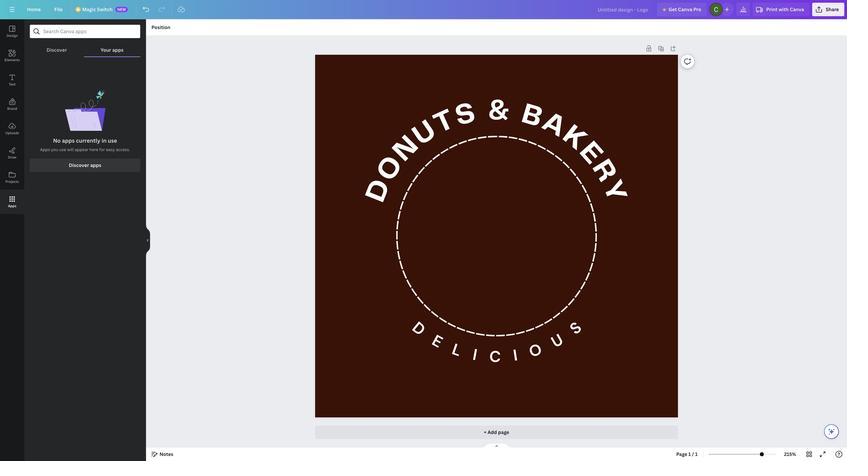Task type: vqa. For each thing, say whether or not it's contained in the screenshot.
the right apps
yes



Task type: describe. For each thing, give the bounding box(es) containing it.
add
[[488, 429, 497, 436]]

d for d e l
[[408, 318, 429, 341]]

pro
[[694, 6, 702, 13]]

elements
[[4, 58, 20, 62]]

appear
[[75, 147, 89, 153]]

discover for discover apps
[[69, 162, 89, 169]]

here
[[90, 147, 98, 153]]

elements button
[[0, 44, 24, 68]]

magic
[[82, 6, 96, 13]]

Search Canva apps search field
[[43, 25, 127, 38]]

0 horizontal spatial u
[[409, 117, 442, 151]]

y
[[598, 177, 631, 206]]

side panel tab list
[[0, 19, 24, 214]]

a
[[538, 108, 571, 143]]

share
[[826, 6, 839, 13]]

s inside o u s
[[566, 318, 586, 339]]

u inside o u s
[[548, 330, 567, 353]]

text button
[[0, 68, 24, 92]]

will
[[67, 147, 74, 153]]

your apps button
[[84, 38, 140, 57]]

notes
[[160, 451, 173, 458]]

hide image
[[146, 224, 150, 257]]

1 horizontal spatial i
[[512, 346, 519, 366]]

brand
[[7, 106, 17, 111]]

get canva pro button
[[658, 3, 707, 16]]

n
[[389, 132, 424, 167]]

home
[[27, 6, 41, 13]]

apps inside no apps currently in use apps you use will appear here for easy access.
[[40, 147, 50, 153]]

apps button
[[0, 190, 24, 214]]

no
[[53, 137, 61, 144]]

position button
[[149, 22, 173, 33]]

apps for no
[[62, 137, 75, 144]]

215%
[[785, 451, 797, 458]]

brand button
[[0, 92, 24, 117]]

b
[[519, 101, 546, 133]]

o u s
[[526, 318, 586, 363]]

projects button
[[0, 165, 24, 190]]

your
[[101, 47, 111, 53]]

page
[[498, 429, 509, 436]]

+ add page button
[[315, 426, 678, 440]]

t
[[431, 106, 459, 139]]

canva assistant image
[[828, 428, 836, 436]]

text
[[9, 82, 16, 87]]

empty folder image displayed when there are no installed apps image
[[65, 90, 105, 131]]

d for d
[[363, 176, 396, 206]]

discover for discover
[[47, 47, 67, 53]]

1 vertical spatial use
[[59, 147, 66, 153]]

e inside d e l
[[428, 331, 446, 353]]

draw
[[8, 155, 16, 160]]

no apps currently in use apps you use will appear here for easy access.
[[40, 137, 130, 153]]

k
[[558, 121, 591, 156]]

position
[[152, 24, 170, 30]]

with
[[779, 6, 789, 13]]

get
[[669, 6, 677, 13]]

print with canva button
[[753, 3, 810, 16]]

l
[[449, 339, 464, 362]]

uploads
[[5, 131, 19, 135]]



Task type: locate. For each thing, give the bounding box(es) containing it.
c
[[489, 347, 501, 367]]

+
[[484, 429, 487, 436]]

0 horizontal spatial s
[[453, 100, 479, 131]]

s
[[453, 100, 479, 131], [566, 318, 586, 339]]

share button
[[813, 3, 845, 16]]

discover button
[[30, 38, 84, 57]]

apps
[[112, 47, 124, 53], [62, 137, 75, 144], [90, 162, 101, 169]]

1 vertical spatial d
[[408, 318, 429, 341]]

canva inside dropdown button
[[790, 6, 805, 13]]

o
[[373, 152, 409, 186], [526, 339, 544, 363]]

1 vertical spatial o
[[526, 339, 544, 363]]

canva
[[678, 6, 693, 13], [790, 6, 805, 13]]

0 horizontal spatial 1
[[689, 451, 691, 458]]

easy
[[106, 147, 115, 153]]

apps inside button
[[8, 204, 16, 208]]

0 horizontal spatial d
[[363, 176, 396, 206]]

switch
[[97, 6, 113, 13]]

0 horizontal spatial discover
[[47, 47, 67, 53]]

page 1 / 1
[[677, 451, 698, 458]]

discover apps
[[69, 162, 101, 169]]

1 horizontal spatial apps
[[40, 147, 50, 153]]

for
[[99, 147, 105, 153]]

0 horizontal spatial e
[[428, 331, 446, 353]]

1 canva from the left
[[678, 6, 693, 13]]

0 vertical spatial e
[[575, 138, 608, 170]]

file button
[[49, 3, 68, 16]]

in
[[102, 137, 107, 144]]

show pages image
[[481, 443, 513, 449]]

i
[[471, 345, 479, 366], [512, 346, 519, 366]]

get canva pro
[[669, 6, 702, 13]]

1 1 from the left
[[689, 451, 691, 458]]

e
[[575, 138, 608, 170], [428, 331, 446, 353]]

/
[[692, 451, 694, 458]]

file
[[54, 6, 63, 13]]

print with canva
[[767, 6, 805, 13]]

print
[[767, 6, 778, 13]]

1
[[689, 451, 691, 458], [696, 451, 698, 458]]

1 vertical spatial u
[[548, 330, 567, 353]]

0 vertical spatial discover
[[47, 47, 67, 53]]

discover apps button
[[30, 159, 140, 172]]

0 vertical spatial s
[[453, 100, 479, 131]]

215% button
[[780, 449, 802, 460]]

0 horizontal spatial o
[[373, 152, 409, 186]]

0 vertical spatial d
[[363, 176, 396, 206]]

use left will
[[59, 147, 66, 153]]

1 vertical spatial apps
[[8, 204, 16, 208]]

home link
[[22, 3, 46, 16]]

0 horizontal spatial i
[[471, 345, 479, 366]]

notes button
[[149, 449, 176, 460]]

u
[[409, 117, 442, 151], [548, 330, 567, 353]]

1 horizontal spatial canva
[[790, 6, 805, 13]]

0 vertical spatial o
[[373, 152, 409, 186]]

Design title text field
[[593, 3, 655, 16]]

apps for your
[[112, 47, 124, 53]]

d e l
[[408, 318, 464, 362]]

0 horizontal spatial apps
[[62, 137, 75, 144]]

i right c on the bottom of page
[[512, 346, 519, 366]]

design button
[[0, 19, 24, 44]]

2 1 from the left
[[696, 451, 698, 458]]

apps
[[40, 147, 50, 153], [8, 204, 16, 208]]

2 vertical spatial apps
[[90, 162, 101, 169]]

discover down appear
[[69, 162, 89, 169]]

new
[[117, 7, 126, 12]]

apps for discover
[[90, 162, 101, 169]]

r
[[587, 156, 621, 187]]

0 horizontal spatial use
[[59, 147, 66, 153]]

1 horizontal spatial u
[[548, 330, 567, 353]]

1 horizontal spatial apps
[[90, 162, 101, 169]]

draw button
[[0, 141, 24, 165]]

0 vertical spatial apps
[[40, 147, 50, 153]]

apps inside your apps button
[[112, 47, 124, 53]]

currently
[[76, 137, 100, 144]]

o inside o u s
[[526, 339, 544, 363]]

0 vertical spatial apps
[[112, 47, 124, 53]]

i right l
[[471, 345, 479, 366]]

apps right your
[[112, 47, 124, 53]]

apps inside no apps currently in use apps you use will appear here for easy access.
[[62, 137, 75, 144]]

1 vertical spatial apps
[[62, 137, 75, 144]]

uploads button
[[0, 117, 24, 141]]

magic switch
[[82, 6, 113, 13]]

1 horizontal spatial e
[[575, 138, 608, 170]]

&
[[488, 97, 510, 125]]

1 horizontal spatial use
[[108, 137, 117, 144]]

0 horizontal spatial canva
[[678, 6, 693, 13]]

use
[[108, 137, 117, 144], [59, 147, 66, 153]]

page
[[677, 451, 688, 458]]

1 left /
[[689, 451, 691, 458]]

o for o u s
[[526, 339, 544, 363]]

1 vertical spatial s
[[566, 318, 586, 339]]

0 vertical spatial use
[[108, 137, 117, 144]]

use right in
[[108, 137, 117, 144]]

+ add page
[[484, 429, 509, 436]]

main menu bar
[[0, 0, 848, 19]]

your apps
[[101, 47, 124, 53]]

0 vertical spatial u
[[409, 117, 442, 151]]

1 horizontal spatial d
[[408, 318, 429, 341]]

projects
[[5, 179, 19, 184]]

1 vertical spatial discover
[[69, 162, 89, 169]]

1 horizontal spatial 1
[[696, 451, 698, 458]]

1 horizontal spatial o
[[526, 339, 544, 363]]

apps up will
[[62, 137, 75, 144]]

apps inside discover apps button
[[90, 162, 101, 169]]

o for o
[[373, 152, 409, 186]]

discover down search canva apps search field
[[47, 47, 67, 53]]

d
[[363, 176, 396, 206], [408, 318, 429, 341]]

canva inside button
[[678, 6, 693, 13]]

1 horizontal spatial discover
[[69, 162, 89, 169]]

1 horizontal spatial s
[[566, 318, 586, 339]]

access.
[[116, 147, 130, 153]]

discover
[[47, 47, 67, 53], [69, 162, 89, 169]]

apps down 'projects'
[[8, 204, 16, 208]]

canva left pro
[[678, 6, 693, 13]]

1 vertical spatial e
[[428, 331, 446, 353]]

you
[[51, 147, 58, 153]]

apps left the 'you'
[[40, 147, 50, 153]]

d inside d e l
[[408, 318, 429, 341]]

apps down the here
[[90, 162, 101, 169]]

design
[[7, 33, 18, 38]]

2 horizontal spatial apps
[[112, 47, 124, 53]]

0 horizontal spatial apps
[[8, 204, 16, 208]]

2 canva from the left
[[790, 6, 805, 13]]

canva right with
[[790, 6, 805, 13]]

1 right /
[[696, 451, 698, 458]]



